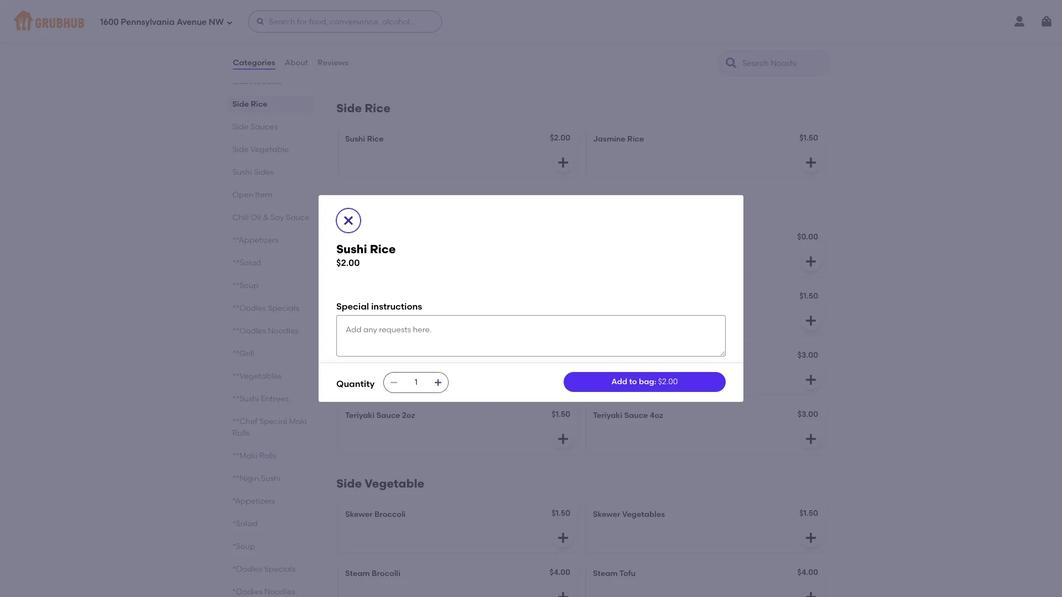 Task type: describe. For each thing, give the bounding box(es) containing it.
side down side noodles
[[232, 100, 249, 109]]

*oodles for *oodles noodles
[[232, 588, 263, 597]]

$1.50 button
[[587, 286, 826, 336]]

skewer for skewer broccoli
[[345, 510, 373, 520]]

1 horizontal spatial vegetable
[[365, 477, 425, 491]]

sauce for soy sauce
[[361, 234, 385, 243]]

teriyaki sauce 2oz
[[345, 411, 415, 421]]

noodles for side noodles
[[251, 77, 281, 86]]

quantity
[[337, 379, 375, 390]]

categories button
[[232, 43, 276, 83]]

$0.00 button
[[587, 227, 826, 276]]

soy inside tab
[[271, 213, 284, 222]]

side up soy sauce
[[337, 201, 362, 214]]

add
[[612, 377, 628, 387]]

1 vertical spatial 4oz
[[650, 411, 664, 421]]

open item
[[232, 190, 272, 200]]

side noodles
[[232, 77, 281, 86]]

chili oil & soy sauce
[[232, 213, 310, 222]]

soy inside button
[[345, 234, 359, 243]]

**maki
[[232, 452, 257, 461]]

steam for steam brocolli
[[345, 570, 370, 579]]

$0.00
[[798, 233, 819, 242]]

specials for **oodles specials
[[268, 304, 299, 313]]

bag:
[[639, 377, 657, 387]]

instructions
[[371, 301, 422, 312]]

broccoli
[[375, 510, 406, 520]]

hot for hot chili oil 16oz
[[345, 352, 359, 362]]

oil for hot chili oil 4oz
[[628, 352, 639, 362]]

specials for *oodles specials
[[264, 565, 296, 575]]

teriyaki for teriyaki sauce 2oz
[[345, 411, 375, 421]]

**chef special maki rolls tab
[[232, 416, 310, 439]]

1600
[[100, 17, 119, 27]]

sushi for sushi rice $2.00
[[337, 243, 367, 256]]

noodle
[[364, 36, 392, 45]]

side vegetable inside side vegetable tab
[[232, 145, 289, 154]]

side sauces inside tab
[[232, 122, 278, 132]]

sauce for teriyaki sauce 4oz
[[625, 411, 648, 421]]

side up skewer broccoli
[[337, 477, 362, 491]]

**nigiri
[[232, 474, 259, 484]]

maki
[[289, 417, 307, 427]]

2oz
[[402, 411, 415, 421]]

rice inside sushi rice $2.00
[[370, 243, 396, 256]]

skewer for skewer vegetables
[[593, 510, 621, 520]]

main navigation navigation
[[0, 0, 1063, 43]]

sushi inside **nigiri sushi tab
[[261, 474, 281, 484]]

$1.50 inside button
[[800, 292, 819, 301]]

**oodles specials tab
[[232, 303, 310, 314]]

noodles for **oodles noodles
[[268, 327, 299, 336]]

**grill
[[232, 349, 254, 359]]

*appetizers
[[232, 497, 275, 506]]

**oodles for **oodles specials
[[232, 304, 266, 313]]

rice inside "side rice" tab
[[251, 100, 268, 109]]

sushi sides
[[232, 168, 274, 177]]

skewer broccoli
[[345, 510, 406, 520]]

brocolli
[[372, 570, 401, 579]]

special instructions
[[337, 301, 422, 312]]

svg image inside main navigation navigation
[[256, 17, 265, 26]]

0 vertical spatial special
[[337, 301, 369, 312]]

nw
[[209, 17, 224, 27]]

**grill tab
[[232, 348, 310, 360]]

sauce inside tab
[[286, 213, 310, 222]]

pennsylvania
[[121, 17, 175, 27]]

1 horizontal spatial side rice
[[337, 101, 391, 115]]

sauces inside tab
[[251, 122, 278, 132]]

**appetizers tab
[[232, 235, 310, 246]]

vegetables
[[623, 510, 665, 520]]

side up sushi rice
[[337, 101, 362, 115]]

Input item quantity number field
[[404, 373, 429, 393]]

$1.50 for skewer vegetables
[[800, 509, 819, 519]]

$1.50 for skewer broccoli
[[552, 509, 571, 519]]

skewer vegetables
[[593, 510, 665, 520]]

chili oil & soy sauce tab
[[232, 212, 310, 224]]

hot chili oil 4oz
[[593, 352, 654, 362]]

vegetable inside tab
[[250, 145, 289, 154]]

jasmine
[[593, 135, 626, 144]]

0 vertical spatial 4oz
[[640, 352, 654, 362]]

rice noodle
[[345, 36, 392, 45]]

side rice tab
[[232, 99, 310, 110]]

**oodles specials
[[232, 304, 299, 313]]

**oodles noodles
[[232, 327, 299, 336]]

reviews button
[[317, 43, 349, 83]]

1 horizontal spatial $2.00
[[550, 134, 571, 143]]

1 horizontal spatial side sauces
[[337, 201, 407, 214]]

$1.50 for teriyaki sauce 2oz
[[552, 410, 571, 420]]

**salad tab
[[232, 257, 310, 269]]

2 horizontal spatial $2.00
[[658, 377, 678, 387]]

categories
[[233, 58, 275, 67]]

chili for hot chili oil 4oz
[[609, 352, 626, 362]]

$1.50 for jasmine rice
[[800, 134, 819, 143]]

chili for hot chili oil 16oz
[[361, 352, 378, 362]]

sushi for sushi sides
[[232, 168, 252, 177]]



Task type: vqa. For each thing, say whether or not it's contained in the screenshot.
Quantity
yes



Task type: locate. For each thing, give the bounding box(es) containing it.
**sushi entrees
[[232, 395, 289, 404]]

soy sauce button
[[339, 227, 578, 276]]

steam tofu
[[593, 570, 636, 579]]

special down entrees on the left bottom
[[260, 417, 287, 427]]

sauces up soy sauce
[[365, 201, 407, 214]]

$2.00 right bag:
[[658, 377, 678, 387]]

*oodles specials
[[232, 565, 296, 575]]

sauce
[[286, 213, 310, 222], [361, 234, 385, 243], [377, 411, 400, 421], [625, 411, 648, 421]]

$4.00 for rice noodle
[[550, 34, 571, 44]]

sushi rice $2.00
[[337, 243, 396, 269]]

search icon image
[[725, 56, 738, 70]]

1 teriyaki from the left
[[345, 411, 375, 421]]

1 vertical spatial soy
[[345, 234, 359, 243]]

2 horizontal spatial chili
[[609, 352, 626, 362]]

hot right $10.00 at the bottom right of page
[[593, 352, 607, 362]]

noodles right ramen
[[622, 36, 654, 45]]

side rice down side noodles
[[232, 100, 268, 109]]

$2.00 down soy sauce
[[337, 258, 360, 269]]

side sauces up soy sauce
[[337, 201, 407, 214]]

steam for steam tofu
[[593, 570, 618, 579]]

**salad
[[232, 258, 261, 268]]

1600 pennsylvania avenue nw
[[100, 17, 224, 27]]

*oodles
[[232, 565, 263, 575], [232, 588, 263, 597]]

noodles for *oodles noodles
[[264, 588, 295, 597]]

0 vertical spatial soy
[[271, 213, 284, 222]]

0 horizontal spatial hot
[[345, 352, 359, 362]]

oil up to on the right of page
[[628, 352, 639, 362]]

0 vertical spatial $2.00
[[550, 134, 571, 143]]

1 horizontal spatial rolls
[[259, 452, 276, 461]]

$4.00 for steam tofu
[[798, 569, 819, 578]]

sushi inside sushi sides tab
[[232, 168, 252, 177]]

1 horizontal spatial special
[[337, 301, 369, 312]]

1 vertical spatial side sauces
[[337, 201, 407, 214]]

add to bag: $2.00
[[612, 377, 678, 387]]

$4.00 for steam brocolli
[[550, 569, 571, 578]]

sushi for sushi rice
[[345, 135, 365, 144]]

$4.50
[[798, 34, 819, 44]]

**maki rolls
[[232, 452, 276, 461]]

**oodles inside **oodles noodles tab
[[232, 327, 266, 336]]

$3.00 for $10.00
[[798, 351, 819, 360]]

special inside **chef special maki rolls
[[260, 417, 287, 427]]

specials up **oodles noodles tab
[[268, 304, 299, 313]]

soy sauce
[[345, 234, 385, 243]]

steam left brocolli
[[345, 570, 370, 579]]

rice
[[345, 36, 362, 45], [251, 100, 268, 109], [365, 101, 391, 115], [367, 135, 384, 144], [628, 135, 644, 144], [370, 243, 396, 256]]

1 vertical spatial special
[[260, 417, 287, 427]]

*appetizers tab
[[232, 496, 310, 508]]

*soup
[[232, 542, 255, 552]]

2 $3.00 from the top
[[798, 410, 819, 420]]

**sushi
[[232, 395, 259, 404]]

tofu
[[620, 570, 636, 579]]

*oodles down *soup
[[232, 565, 263, 575]]

1 vertical spatial $3.00
[[798, 410, 819, 420]]

0 horizontal spatial side sauces
[[232, 122, 278, 132]]

special
[[337, 301, 369, 312], [260, 417, 287, 427]]

1 horizontal spatial side vegetable
[[337, 477, 425, 491]]

side up sushi sides
[[232, 145, 249, 154]]

1 vertical spatial **oodles
[[232, 327, 266, 336]]

noodles inside **oodles noodles tab
[[268, 327, 299, 336]]

*salad tab
[[232, 519, 310, 530]]

&
[[263, 213, 269, 222]]

1 vertical spatial side vegetable
[[337, 477, 425, 491]]

1 **oodles from the top
[[232, 304, 266, 313]]

specials up *oodles noodles tab at the left of the page
[[264, 565, 296, 575]]

sushi
[[345, 135, 365, 144], [232, 168, 252, 177], [337, 243, 367, 256], [261, 474, 281, 484]]

sauce inside button
[[361, 234, 385, 243]]

**sushi entrees tab
[[232, 394, 310, 405]]

0 horizontal spatial chili
[[232, 213, 249, 222]]

Search Nooshi search field
[[742, 58, 826, 69]]

*oodles noodles tab
[[232, 587, 310, 598]]

side rice up sushi rice
[[337, 101, 391, 115]]

1 vertical spatial rolls
[[259, 452, 276, 461]]

1 horizontal spatial skewer
[[593, 510, 621, 520]]

entrees
[[261, 395, 289, 404]]

noodles inside side noodles tab
[[251, 77, 281, 86]]

chili inside tab
[[232, 213, 249, 222]]

side vegetable up skewer broccoli
[[337, 477, 425, 491]]

chili down open
[[232, 213, 249, 222]]

0 horizontal spatial rolls
[[232, 429, 250, 438]]

4oz down bag:
[[650, 411, 664, 421]]

noodles down *oodles specials tab
[[264, 588, 295, 597]]

1 horizontal spatial steam
[[593, 570, 618, 579]]

**chef special maki rolls
[[232, 417, 307, 438]]

0 vertical spatial rolls
[[232, 429, 250, 438]]

vegetable down side sauces tab
[[250, 145, 289, 154]]

0 vertical spatial sauces
[[251, 122, 278, 132]]

sushi sides tab
[[232, 167, 310, 178]]

sauces
[[251, 122, 278, 132], [365, 201, 407, 214]]

chili
[[232, 213, 249, 222], [361, 352, 378, 362], [609, 352, 626, 362]]

svg image
[[1041, 15, 1054, 28], [226, 19, 233, 26], [557, 156, 570, 170], [805, 156, 818, 170], [805, 255, 818, 269], [557, 315, 570, 328], [434, 378, 443, 387], [805, 433, 818, 446], [805, 532, 818, 545], [805, 591, 818, 598]]

0 vertical spatial **oodles
[[232, 304, 266, 313]]

hot chili oil 16oz
[[345, 352, 409, 362]]

hot
[[345, 352, 359, 362], [593, 352, 607, 362]]

0 vertical spatial side vegetable
[[232, 145, 289, 154]]

**oodles inside '**oodles specials' tab
[[232, 304, 266, 313]]

side vegetable up sides
[[232, 145, 289, 154]]

0 horizontal spatial side rice
[[232, 100, 268, 109]]

oil inside tab
[[251, 213, 261, 222]]

$2.00
[[550, 134, 571, 143], [337, 258, 360, 269], [658, 377, 678, 387]]

steam
[[345, 570, 370, 579], [593, 570, 618, 579]]

side vegetable tab
[[232, 144, 310, 156]]

teriyaki for teriyaki sauce 4oz
[[593, 411, 623, 421]]

Special instructions text field
[[337, 316, 726, 357]]

*soup tab
[[232, 541, 310, 553]]

*oodles specials tab
[[232, 564, 310, 576]]

vegetable
[[250, 145, 289, 154], [365, 477, 425, 491]]

0 horizontal spatial special
[[260, 417, 287, 427]]

hot up quantity
[[345, 352, 359, 362]]

noodles down categories
[[251, 77, 281, 86]]

0 horizontal spatial vegetable
[[250, 145, 289, 154]]

side vegetable
[[232, 145, 289, 154], [337, 477, 425, 491]]

side inside tab
[[232, 145, 249, 154]]

teriyaki down quantity
[[345, 411, 375, 421]]

0 horizontal spatial $2.00
[[337, 258, 360, 269]]

2 teriyaki from the left
[[593, 411, 623, 421]]

$3.00
[[798, 351, 819, 360], [798, 410, 819, 420]]

side sauces down "side rice" tab
[[232, 122, 278, 132]]

oil left 16oz
[[380, 352, 391, 362]]

$2.00 inside sushi rice $2.00
[[337, 258, 360, 269]]

2 **oodles from the top
[[232, 327, 266, 336]]

steam left tofu
[[593, 570, 618, 579]]

sushi rice
[[345, 135, 384, 144]]

noodles
[[622, 36, 654, 45], [251, 77, 281, 86], [268, 327, 299, 336], [264, 588, 295, 597]]

**maki rolls tab
[[232, 451, 310, 462]]

**vegetables
[[232, 372, 282, 381]]

1 vertical spatial sauces
[[365, 201, 407, 214]]

$10.00
[[547, 351, 571, 360]]

0 vertical spatial *oodles
[[232, 565, 263, 575]]

chili up add
[[609, 352, 626, 362]]

side noodles tab
[[232, 76, 310, 87]]

teriyaki down add
[[593, 411, 623, 421]]

rolls down **chef
[[232, 429, 250, 438]]

special left instructions on the left
[[337, 301, 369, 312]]

2 hot from the left
[[593, 352, 607, 362]]

1 $3.00 from the top
[[798, 351, 819, 360]]

4oz up bag:
[[640, 352, 654, 362]]

ramen noodles
[[593, 36, 654, 45]]

**soup
[[232, 281, 259, 291]]

1 horizontal spatial soy
[[345, 234, 359, 243]]

chili up quantity
[[361, 352, 378, 362]]

**nigiri sushi tab
[[232, 473, 310, 485]]

to
[[630, 377, 637, 387]]

item
[[255, 190, 272, 200]]

side down "side rice" tab
[[232, 122, 249, 132]]

16oz
[[392, 352, 409, 362]]

oil left & at the left of page
[[251, 213, 261, 222]]

ramen
[[593, 36, 620, 45]]

**oodles noodles tab
[[232, 325, 310, 337]]

reviews
[[318, 58, 349, 67]]

1 horizontal spatial teriyaki
[[593, 411, 623, 421]]

noodles for ramen noodles
[[622, 36, 654, 45]]

1 hot from the left
[[345, 352, 359, 362]]

1 steam from the left
[[345, 570, 370, 579]]

**nigiri sushi
[[232, 474, 281, 484]]

specials
[[268, 304, 299, 313], [264, 565, 296, 575]]

**soup tab
[[232, 280, 310, 292]]

teriyaki
[[345, 411, 375, 421], [593, 411, 623, 421]]

about
[[285, 58, 308, 67]]

open
[[232, 190, 253, 200]]

rolls inside **chef special maki rolls
[[232, 429, 250, 438]]

sauces down "side rice" tab
[[251, 122, 278, 132]]

**oodles up the **grill
[[232, 327, 266, 336]]

avenue
[[177, 17, 207, 27]]

0 vertical spatial side sauces
[[232, 122, 278, 132]]

1 vertical spatial vegetable
[[365, 477, 425, 491]]

hot for hot chili oil 4oz
[[593, 352, 607, 362]]

1 *oodles from the top
[[232, 565, 263, 575]]

0 horizontal spatial teriyaki
[[345, 411, 375, 421]]

**oodles for **oodles noodles
[[232, 327, 266, 336]]

2 *oodles from the top
[[232, 588, 263, 597]]

1 skewer from the left
[[345, 510, 373, 520]]

1 vertical spatial $2.00
[[337, 258, 360, 269]]

teriyaki sauce 4oz
[[593, 411, 664, 421]]

noodles up **grill tab
[[268, 327, 299, 336]]

sauce for teriyaki sauce 2oz
[[377, 411, 400, 421]]

skewer left broccoli
[[345, 510, 373, 520]]

0 horizontal spatial side vegetable
[[232, 145, 289, 154]]

vegetable up broccoli
[[365, 477, 425, 491]]

side down categories
[[232, 77, 249, 86]]

oil for hot chili oil 16oz
[[380, 352, 391, 362]]

noodles inside *oodles noodles tab
[[264, 588, 295, 597]]

open item tab
[[232, 189, 310, 201]]

*oodles down *oodles specials
[[232, 588, 263, 597]]

0 horizontal spatial skewer
[[345, 510, 373, 520]]

side sauces
[[232, 122, 278, 132], [337, 201, 407, 214]]

1 vertical spatial specials
[[264, 565, 296, 575]]

2 horizontal spatial oil
[[628, 352, 639, 362]]

2 steam from the left
[[593, 570, 618, 579]]

**oodles down **soup
[[232, 304, 266, 313]]

skewer left vegetables
[[593, 510, 621, 520]]

**vegetables tab
[[232, 371, 310, 382]]

soy
[[271, 213, 284, 222], [345, 234, 359, 243]]

1 horizontal spatial hot
[[593, 352, 607, 362]]

sides
[[254, 168, 274, 177]]

side sauces tab
[[232, 121, 310, 133]]

**oodles
[[232, 304, 266, 313], [232, 327, 266, 336]]

1 vertical spatial *oodles
[[232, 588, 263, 597]]

*salad
[[232, 520, 258, 529]]

1 horizontal spatial sauces
[[365, 201, 407, 214]]

side
[[232, 77, 249, 86], [232, 100, 249, 109], [337, 101, 362, 115], [232, 122, 249, 132], [232, 145, 249, 154], [337, 201, 362, 214], [337, 477, 362, 491]]

*oodles for *oodles specials
[[232, 565, 263, 575]]

$2.00 left jasmine
[[550, 134, 571, 143]]

2 skewer from the left
[[593, 510, 621, 520]]

side rice inside tab
[[232, 100, 268, 109]]

1 horizontal spatial chili
[[361, 352, 378, 362]]

0 vertical spatial specials
[[268, 304, 299, 313]]

2 vertical spatial $2.00
[[658, 377, 678, 387]]

4oz
[[640, 352, 654, 362], [650, 411, 664, 421]]

side rice
[[232, 100, 268, 109], [337, 101, 391, 115]]

*oodles noodles
[[232, 588, 295, 597]]

$3.00 for $1.50
[[798, 410, 819, 420]]

0 horizontal spatial steam
[[345, 570, 370, 579]]

0 horizontal spatial soy
[[271, 213, 284, 222]]

jasmine rice
[[593, 135, 644, 144]]

**chef
[[232, 417, 258, 427]]

steam brocolli
[[345, 570, 401, 579]]

0 vertical spatial $3.00
[[798, 351, 819, 360]]

1 horizontal spatial oil
[[380, 352, 391, 362]]

svg image
[[256, 17, 265, 26], [342, 214, 355, 228], [805, 315, 818, 328], [557, 374, 570, 387], [805, 374, 818, 387], [390, 378, 399, 387], [557, 433, 570, 446], [557, 532, 570, 545], [557, 591, 570, 598]]

0 vertical spatial vegetable
[[250, 145, 289, 154]]

oil
[[251, 213, 261, 222], [380, 352, 391, 362], [628, 352, 639, 362]]

sushi inside sushi rice $2.00
[[337, 243, 367, 256]]

skewer
[[345, 510, 373, 520], [593, 510, 621, 520]]

**appetizers
[[232, 236, 279, 245]]

rolls right **maki
[[259, 452, 276, 461]]

about button
[[284, 43, 309, 83]]

0 horizontal spatial oil
[[251, 213, 261, 222]]

$4.00
[[550, 34, 571, 44], [550, 569, 571, 578], [798, 569, 819, 578]]

0 horizontal spatial sauces
[[251, 122, 278, 132]]



